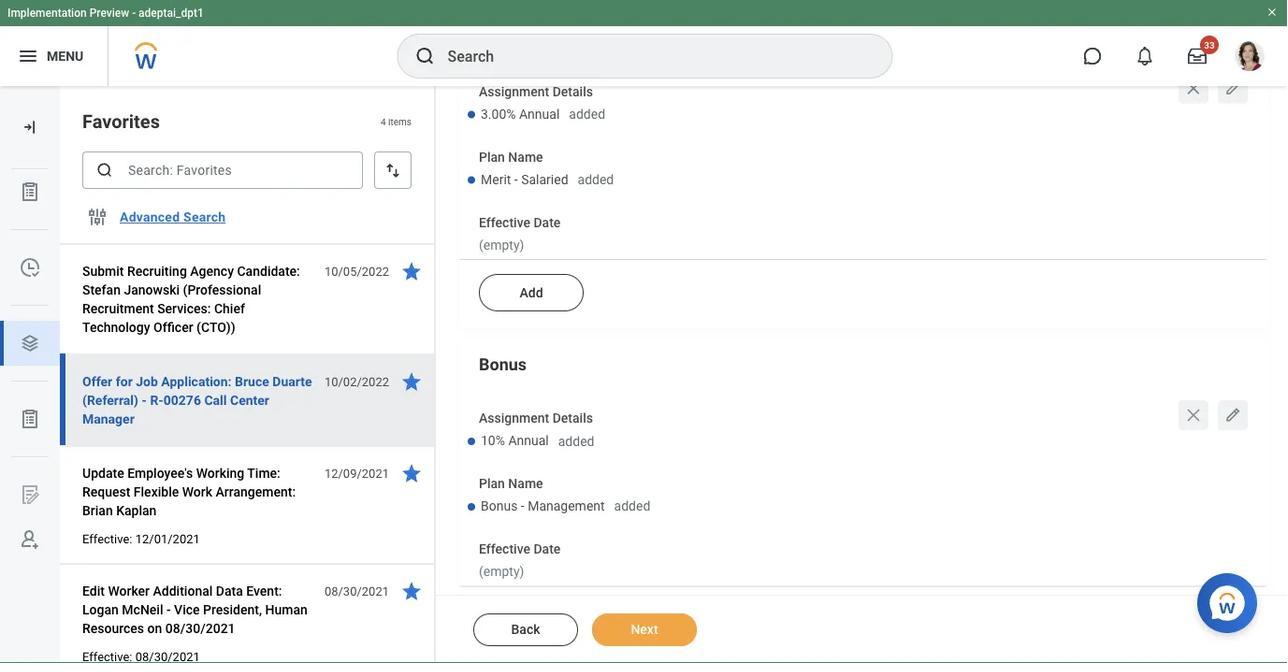 Task type: locate. For each thing, give the bounding box(es) containing it.
assignment up 3.00%
[[479, 84, 549, 99]]

1 assignment details from the top
[[479, 84, 593, 99]]

advanced search
[[120, 209, 226, 225]]

0 vertical spatial assignment
[[479, 84, 549, 99]]

advanced
[[120, 209, 180, 225]]

0 vertical spatial name
[[508, 149, 543, 165]]

update employee's working time: request flexible work arrangement: brian kaplan
[[82, 465, 296, 518]]

manager
[[82, 411, 134, 427]]

item list element
[[60, 86, 436, 663]]

configure image
[[86, 206, 109, 228]]

0 horizontal spatial 08/30/2021
[[165, 621, 235, 636]]

- left "management"
[[521, 498, 524, 514]]

plan name up bonus - management element
[[479, 476, 543, 492]]

1 vertical spatial effective date (empty)
[[479, 542, 561, 579]]

technology
[[82, 319, 150, 335]]

2 x image from the top
[[1184, 406, 1203, 425]]

update employee's working time: request flexible work arrangement: brian kaplan button
[[82, 462, 314, 522]]

menu button
[[0, 26, 108, 86]]

1 details from the top
[[553, 84, 593, 99]]

plan name inside bonus element
[[479, 476, 543, 492]]

x image for merit - salaried added
[[1184, 79, 1203, 98]]

plan name
[[479, 149, 543, 165], [479, 476, 543, 492]]

bonus for bonus - management added
[[481, 498, 518, 514]]

effective date (empty) inside bonus element
[[479, 542, 561, 579]]

edit worker additional data event: logan mcneil - vice president, human resources on 08/30/2021 button
[[82, 580, 314, 640]]

edit image
[[1223, 79, 1242, 98]]

x image
[[1184, 79, 1203, 98], [1184, 406, 1203, 425]]

next button
[[592, 614, 697, 646]]

management
[[528, 498, 605, 514]]

effective date (empty) down merit - salaried element
[[479, 215, 561, 252]]

1 vertical spatial plan name
[[479, 476, 543, 492]]

effective down merit on the top of page
[[479, 215, 530, 230]]

effective for bonus
[[479, 542, 530, 557]]

justify image
[[17, 45, 39, 67]]

logan
[[82, 602, 119, 617]]

effective date (empty)
[[479, 215, 561, 252], [479, 542, 561, 579]]

2 details from the top
[[553, 411, 593, 426]]

2 date from the top
[[534, 542, 561, 557]]

employee's
[[127, 465, 193, 481]]

star image for 10/05/2022
[[400, 260, 423, 282]]

star image right "10/05/2022"
[[400, 260, 423, 282]]

0 vertical spatial assignment details element
[[468, 96, 605, 123]]

assignment details element
[[468, 96, 605, 123], [468, 423, 594, 450]]

1 vertical spatial date
[[534, 542, 561, 557]]

1 star image from the top
[[400, 260, 423, 282]]

1 effective date (empty) from the top
[[479, 215, 561, 252]]

annual right the 10%
[[508, 433, 549, 448]]

- inside menu banner
[[132, 7, 136, 20]]

implementation preview -   adeptai_dpt1
[[7, 7, 204, 20]]

added right salaried
[[578, 172, 614, 187]]

2 effective from the top
[[479, 542, 530, 557]]

plan name for bonus
[[479, 476, 543, 492]]

stefan
[[82, 282, 121, 297]]

star image
[[400, 260, 423, 282], [400, 462, 423, 485]]

effective
[[479, 215, 530, 230], [479, 542, 530, 557]]

2 assignment details element from the top
[[468, 423, 594, 450]]

worker
[[108, 583, 150, 599]]

1 vertical spatial effective
[[479, 542, 530, 557]]

search image
[[414, 45, 436, 67]]

bonus down the 10%
[[481, 498, 518, 514]]

effective date (empty) for salaried
[[479, 215, 561, 252]]

1 date from the top
[[534, 215, 561, 230]]

assignment details element up merit - salaried element
[[468, 96, 605, 123]]

details for 3.00% annual
[[553, 84, 593, 99]]

bonus
[[479, 355, 527, 375], [481, 498, 518, 514]]

name for management
[[508, 476, 543, 492]]

1 name from the top
[[508, 149, 543, 165]]

(empty) up add
[[479, 237, 524, 252]]

(empty)
[[479, 237, 524, 252], [479, 564, 524, 579]]

0 vertical spatial effective date (empty)
[[479, 215, 561, 252]]

date down bonus - management element
[[534, 542, 561, 557]]

1 vertical spatial star image
[[400, 580, 423, 602]]

(empty) up "back"
[[479, 564, 524, 579]]

- inside edit worker additional data event: logan mcneil - vice president, human resources on 08/30/2021
[[166, 602, 171, 617]]

10% annual added
[[481, 433, 594, 449]]

1 assignment from the top
[[479, 84, 549, 99]]

0 vertical spatial bonus
[[479, 355, 527, 375]]

added inside merit - salaried added
[[578, 172, 614, 187]]

1 vertical spatial bonus
[[481, 498, 518, 514]]

date
[[534, 215, 561, 230], [534, 542, 561, 557]]

1 vertical spatial 08/30/2021
[[165, 621, 235, 636]]

bonus - management added
[[481, 498, 650, 514]]

effective down bonus - management element
[[479, 542, 530, 557]]

added right "management"
[[614, 499, 650, 514]]

0 vertical spatial (empty)
[[479, 237, 524, 252]]

effective:
[[82, 532, 132, 546]]

assignment details up "10% annual added"
[[479, 411, 593, 426]]

2 effective date (empty) from the top
[[479, 542, 561, 579]]

star image right the 12/09/2021
[[400, 462, 423, 485]]

added up "management"
[[558, 433, 594, 449]]

1 effective from the top
[[479, 215, 530, 230]]

effective date (empty) down bonus - management element
[[479, 542, 561, 579]]

Search: Favorites text field
[[82, 152, 363, 189]]

-
[[132, 7, 136, 20], [514, 172, 518, 187], [521, 498, 524, 514], [166, 602, 171, 617]]

president,
[[203, 602, 262, 617]]

name up merit - salaried element
[[508, 149, 543, 165]]

offer
[[82, 374, 112, 389]]

assignment up the 10%
[[479, 411, 549, 426]]

0 vertical spatial details
[[553, 84, 593, 99]]

1 vertical spatial annual
[[508, 433, 549, 448]]

2 star image from the top
[[400, 462, 423, 485]]

0 vertical spatial effective
[[479, 215, 530, 230]]

1 (empty) from the top
[[479, 237, 524, 252]]

assignment details element for management
[[468, 423, 594, 450]]

effective inside bonus element
[[479, 542, 530, 557]]

assignment details element for salaried
[[468, 96, 605, 123]]

0 vertical spatial 08/30/2021
[[324, 584, 389, 598]]

2 star image from the top
[[400, 580, 423, 602]]

plan inside bonus element
[[479, 476, 505, 492]]

effective for merit
[[479, 215, 530, 230]]

edit image
[[1223, 406, 1242, 425]]

2 plan from the top
[[479, 476, 505, 492]]

assignment inside bonus element
[[479, 411, 549, 426]]

1 vertical spatial details
[[553, 411, 593, 426]]

0 vertical spatial date
[[534, 215, 561, 230]]

0 vertical spatial plan
[[479, 149, 505, 165]]

(empty) inside bonus element
[[479, 564, 524, 579]]

assignment details for 3.00% annual
[[479, 84, 593, 99]]

assignment details inside bonus element
[[479, 411, 593, 426]]

transformation import image
[[21, 118, 39, 137]]

bonus up the 10%
[[479, 355, 527, 375]]

plan name up merit - salaried element
[[479, 149, 543, 165]]

offer for job application: bruce duarte (referral) ‎- r-00276 call center manager
[[82, 374, 312, 427]]

added
[[569, 107, 605, 122], [578, 172, 614, 187], [558, 433, 594, 449], [614, 499, 650, 514]]

edit worker additional data event: logan mcneil - vice president, human resources on 08/30/2021
[[82, 583, 308, 636]]

2 assignment from the top
[[479, 411, 549, 426]]

name
[[508, 149, 543, 165], [508, 476, 543, 492]]

plan
[[479, 149, 505, 165], [479, 476, 505, 492]]

1 vertical spatial assignment details element
[[468, 423, 594, 450]]

janowski
[[124, 282, 180, 297]]

details up "10% annual added"
[[553, 411, 593, 426]]

08/30/2021 down the vice
[[165, 621, 235, 636]]

merit
[[481, 172, 511, 187]]

08/30/2021 right event:
[[324, 584, 389, 598]]

annual inside "10% annual added"
[[508, 433, 549, 448]]

08/30/2021 inside edit worker additional data event: logan mcneil - vice president, human resources on 08/30/2021
[[165, 621, 235, 636]]

bruce
[[235, 374, 269, 389]]

annual
[[519, 106, 560, 122], [508, 433, 549, 448]]

assignment details element up bonus - management element
[[468, 423, 594, 450]]

recruiting
[[127, 263, 187, 279]]

1 vertical spatial assignment
[[479, 411, 549, 426]]

1 plan name from the top
[[479, 149, 543, 165]]

job
[[136, 374, 158, 389]]

candidate:
[[237, 263, 300, 279]]

- right merit on the top of page
[[514, 172, 518, 187]]

1 vertical spatial plan
[[479, 476, 505, 492]]

plan for merit - salaried
[[479, 149, 505, 165]]

08/30/2021
[[324, 584, 389, 598], [165, 621, 235, 636]]

assignment details element containing 10% annual
[[468, 423, 594, 450]]

name up bonus - management element
[[508, 476, 543, 492]]

2 plan name from the top
[[479, 476, 543, 492]]

x image left edit image
[[1184, 406, 1203, 425]]

bonus inside the bonus - management added
[[481, 498, 518, 514]]

assignment details element inside bonus element
[[468, 423, 594, 450]]

0 vertical spatial plan name
[[479, 149, 543, 165]]

1 vertical spatial star image
[[400, 462, 423, 485]]

1 assignment details element from the top
[[468, 96, 605, 123]]

2 assignment details from the top
[[479, 411, 593, 426]]

2 (empty) from the top
[[479, 564, 524, 579]]

assignment
[[479, 84, 549, 99], [479, 411, 549, 426]]

x image inside bonus element
[[1184, 406, 1203, 425]]

working
[[196, 465, 244, 481]]

assignment details element containing 3.00% annual
[[468, 96, 605, 123]]

1 x image from the top
[[1184, 79, 1203, 98]]

- left the vice
[[166, 602, 171, 617]]

bonus - management element
[[481, 495, 605, 514]]

date for salaried
[[534, 215, 561, 230]]

date inside bonus element
[[534, 542, 561, 557]]

for
[[116, 374, 133, 389]]

Search Workday  search field
[[448, 36, 854, 77]]

details
[[553, 84, 593, 99], [553, 411, 593, 426]]

1 vertical spatial name
[[508, 476, 543, 492]]

0 vertical spatial x image
[[1184, 79, 1203, 98]]

2 name from the top
[[508, 476, 543, 492]]

0 vertical spatial star image
[[400, 370, 423, 393]]

annual for 10% annual
[[508, 433, 549, 448]]

details up 3.00% annual added
[[553, 84, 593, 99]]

added up merit - salaried added
[[569, 107, 605, 122]]

date down merit - salaried added
[[534, 215, 561, 230]]

back button
[[473, 614, 578, 646]]

x image down inbox large "icon"
[[1184, 79, 1203, 98]]

annual inside 3.00% annual added
[[519, 106, 560, 122]]

date for management
[[534, 542, 561, 557]]

1 vertical spatial (empty)
[[479, 564, 524, 579]]

implementation
[[7, 7, 87, 20]]

1 vertical spatial assignment details
[[479, 411, 593, 426]]

star image
[[400, 370, 423, 393], [400, 580, 423, 602]]

plan down the 10%
[[479, 476, 505, 492]]

1 plan from the top
[[479, 149, 505, 165]]

effective: 12/01/2021
[[82, 532, 200, 546]]

0 vertical spatial star image
[[400, 260, 423, 282]]

0 vertical spatial annual
[[519, 106, 560, 122]]

arrangement:
[[216, 484, 296, 499]]

vice
[[174, 602, 200, 617]]

- right 'preview'
[[132, 7, 136, 20]]

annual right 3.00%
[[519, 106, 560, 122]]

name inside bonus element
[[508, 476, 543, 492]]

plan up merit on the top of page
[[479, 149, 505, 165]]

flexible
[[134, 484, 179, 499]]

list
[[0, 169, 60, 562]]

recruitment
[[82, 301, 154, 316]]

12/01/2021
[[135, 532, 200, 546]]

add button
[[479, 274, 584, 312]]

assignment details up 3.00% annual added
[[479, 84, 593, 99]]

0 vertical spatial assignment details
[[479, 84, 593, 99]]

1 vertical spatial x image
[[1184, 406, 1203, 425]]

details inside bonus element
[[553, 411, 593, 426]]

menu banner
[[0, 0, 1287, 86]]

1 star image from the top
[[400, 370, 423, 393]]

salaried
[[521, 172, 568, 187]]



Task type: vqa. For each thing, say whether or not it's contained in the screenshot.
1 button
no



Task type: describe. For each thing, give the bounding box(es) containing it.
edit
[[82, 583, 105, 599]]

star image for effective: 12/01/2021
[[400, 462, 423, 485]]

x image for bonus - management added
[[1184, 406, 1203, 425]]

(cto))
[[196, 319, 235, 335]]

(professional
[[183, 282, 261, 297]]

data
[[216, 583, 243, 599]]

submit recruiting agency candidate: stefan janowski (professional recruitment services: chief technology officer (cto)) button
[[82, 260, 314, 339]]

agency
[[190, 263, 234, 279]]

(empty) for bonus
[[479, 564, 524, 579]]

r-
[[150, 392, 163, 408]]

added inside the bonus - management added
[[614, 499, 650, 514]]

(empty) for merit
[[479, 237, 524, 252]]

clipboard image
[[19, 181, 41, 203]]

mcneil
[[122, 602, 163, 617]]

perspective image
[[19, 332, 41, 355]]

event:
[[246, 583, 282, 599]]

brian
[[82, 503, 113, 518]]

details for 10% annual
[[553, 411, 593, 426]]

human
[[265, 602, 308, 617]]

assignment details for 10% annual
[[479, 411, 593, 426]]

user plus image
[[19, 528, 41, 551]]

4
[[381, 116, 386, 127]]

center
[[230, 392, 269, 408]]

menu
[[47, 48, 83, 64]]

name for salaried
[[508, 149, 543, 165]]

rename image
[[19, 484, 41, 506]]

33 button
[[1177, 36, 1219, 77]]

- inside merit - salaried added
[[514, 172, 518, 187]]

bonus for bonus
[[479, 355, 527, 375]]

notifications large image
[[1136, 47, 1154, 65]]

sort image
[[384, 161, 402, 180]]

10/05/2022
[[324, 264, 389, 278]]

clock check image
[[19, 256, 41, 279]]

3.00% annual added
[[481, 106, 605, 122]]

back
[[511, 622, 540, 637]]

time:
[[247, 465, 280, 481]]

favorites
[[82, 110, 160, 132]]

submit recruiting agency candidate: stefan janowski (professional recruitment services: chief technology officer (cto))
[[82, 263, 300, 335]]

advanced search button
[[112, 198, 233, 236]]

added inside 3.00% annual added
[[569, 107, 605, 122]]

00276
[[163, 392, 201, 408]]

offer for job application: bruce duarte (referral) ‎- r-00276 call center manager button
[[82, 370, 314, 430]]

1 horizontal spatial 08/30/2021
[[324, 584, 389, 598]]

merit - salaried element
[[481, 168, 568, 187]]

added inside "10% annual added"
[[558, 433, 594, 449]]

plan name for merit
[[479, 149, 543, 165]]

10%
[[481, 433, 505, 448]]

request
[[82, 484, 130, 499]]

application:
[[161, 374, 232, 389]]

effective date (empty) for management
[[479, 542, 561, 579]]

resources
[[82, 621, 144, 636]]

- inside the bonus - management added
[[521, 498, 524, 514]]

items
[[388, 116, 412, 127]]

adeptai_dpt1
[[139, 7, 204, 20]]

3.00%
[[481, 106, 516, 122]]

update
[[82, 465, 124, 481]]

kaplan
[[116, 503, 157, 518]]

search
[[183, 209, 226, 225]]

close environment banner image
[[1266, 7, 1278, 18]]

search image
[[95, 161, 114, 180]]

call
[[204, 392, 227, 408]]

on
[[147, 621, 162, 636]]

chief
[[214, 301, 245, 316]]

10/02/2022
[[324, 375, 389, 389]]

clipboard image
[[19, 408, 41, 430]]

(referral)
[[82, 392, 138, 408]]

officer
[[153, 319, 193, 335]]

assignment for 3.00%
[[479, 84, 549, 99]]

plan for bonus - management
[[479, 476, 505, 492]]

33
[[1204, 39, 1215, 51]]

assignment for 10%
[[479, 411, 549, 426]]

duarte
[[272, 374, 312, 389]]

‎-
[[142, 392, 147, 408]]

next
[[631, 622, 658, 637]]

additional
[[153, 583, 213, 599]]

work
[[182, 484, 212, 499]]

annual for 3.00% annual
[[519, 106, 560, 122]]

add
[[520, 285, 543, 300]]

submit
[[82, 263, 124, 279]]

4 items
[[381, 116, 412, 127]]

12/09/2021
[[324, 466, 389, 480]]

preview
[[89, 7, 129, 20]]

bonus element
[[458, 338, 1268, 655]]

profile logan mcneil image
[[1235, 41, 1265, 75]]

services:
[[157, 301, 211, 316]]

inbox large image
[[1188, 47, 1207, 65]]

merit - salaried added
[[481, 172, 614, 187]]



